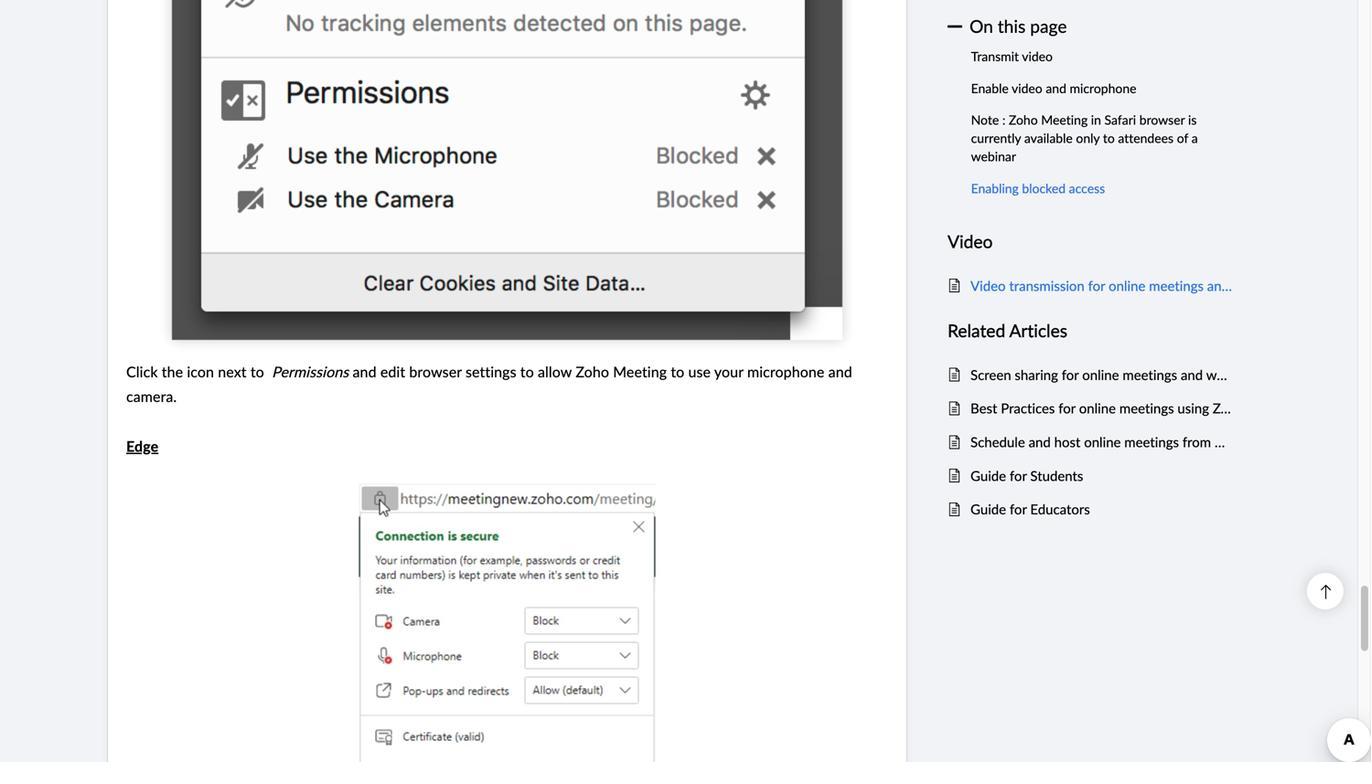 Task type: vqa. For each thing, say whether or not it's contained in the screenshot.
choose languages element
no



Task type: describe. For each thing, give the bounding box(es) containing it.
zoho for and edit browser settings to allow zoho meeting to use your microphone and camera.
[[576, 362, 609, 382]]

next
[[218, 362, 247, 382]]

edge
[[126, 438, 158, 456]]

webinars for related articles
[[1206, 366, 1261, 385]]

related articles heading
[[948, 317, 1232, 345]]

video for enable
[[1012, 80, 1043, 97]]

using
[[1178, 400, 1209, 418]]

blocked
[[1022, 180, 1066, 197]]

and edit browser settings to allow zoho meeting to use your microphone and camera.
[[126, 362, 852, 407]]

related articles
[[948, 319, 1068, 342]]

schedule
[[971, 433, 1025, 452]]

available
[[1024, 130, 1073, 147]]

meetings for practices
[[1120, 400, 1174, 418]]

note : zoho meeting in safari browser is currently available only to attendees of a webinar link
[[971, 104, 1232, 172]]

microphone inside enable video and microphone link
[[1070, 80, 1137, 97]]

video for video transmission for online meetings and webinars
[[971, 277, 1006, 295]]

safari
[[1105, 111, 1136, 129]]

this
[[998, 14, 1026, 38]]

:
[[1003, 111, 1006, 129]]

meetings for sharing
[[1123, 366, 1178, 385]]

related
[[948, 319, 1006, 342]]

only
[[1076, 130, 1100, 147]]

enabling blocked access link
[[971, 172, 1105, 204]]

transmit
[[971, 48, 1019, 65]]

to left the use
[[671, 362, 685, 382]]

guide for educators
[[971, 500, 1090, 519]]

allow
[[538, 362, 572, 382]]

video heading
[[948, 228, 1232, 256]]

camera.
[[126, 387, 177, 407]]

in
[[1091, 111, 1101, 129]]

click the icon
[[126, 362, 214, 382]]

transmit video
[[971, 48, 1053, 65]]

online for and
[[1084, 433, 1121, 452]]

to left allow
[[520, 362, 534, 382]]

zoho inside note : zoho meeting in safari browser is currently available only to attendees of a webinar
[[1009, 111, 1038, 129]]

meetings for and
[[1125, 433, 1179, 452]]

from
[[1183, 433, 1211, 452]]

guide for students
[[971, 467, 1084, 486]]

meetings for transmission
[[1149, 277, 1204, 295]]

for inside guide for students link
[[1010, 467, 1027, 486]]

for for transmission
[[1088, 277, 1105, 295]]

schedule and host online meetings from zoho projects link
[[971, 432, 1298, 454]]

meeting inside note : zoho meeting in safari browser is currently available only to attendees of a webinar
[[1041, 111, 1088, 129]]

zoho for best practices for online meetings using zoho meeting
[[1213, 400, 1244, 418]]

best practices for online meetings using zoho meeting link
[[971, 398, 1298, 420]]

video for video
[[948, 229, 993, 253]]

a
[[1192, 130, 1198, 147]]

browser inside note : zoho meeting in safari browser is currently available only to attendees of a webinar
[[1140, 111, 1185, 129]]

enable video and microphone link
[[971, 72, 1137, 104]]



Task type: locate. For each thing, give the bounding box(es) containing it.
1 vertical spatial guide
[[971, 500, 1006, 519]]

projects
[[1250, 433, 1298, 452]]

guide for educators link
[[971, 499, 1232, 521]]

0 vertical spatial video
[[1022, 48, 1053, 65]]

2 vertical spatial meeting
[[1248, 400, 1298, 418]]

for for practices
[[1059, 400, 1076, 418]]

for up guide for educators
[[1010, 467, 1027, 486]]

meeting for and edit browser settings to allow zoho meeting to use your microphone and camera.
[[613, 362, 667, 382]]

edit
[[380, 362, 405, 382]]

0 vertical spatial webinars
[[1233, 277, 1287, 295]]

meeting left the use
[[613, 362, 667, 382]]

attendees
[[1118, 130, 1174, 147]]

to
[[1103, 130, 1115, 147], [250, 362, 264, 382], [520, 362, 534, 382], [671, 362, 685, 382]]

video inside heading
[[948, 229, 993, 253]]

webinar
[[971, 148, 1016, 165]]

articles
[[1009, 319, 1068, 342]]

microphone right your
[[747, 362, 825, 382]]

0 horizontal spatial browser
[[409, 362, 462, 382]]

settings
[[466, 362, 517, 382]]

meeting up projects
[[1248, 400, 1298, 418]]

guide down schedule
[[971, 467, 1006, 486]]

1 guide from the top
[[971, 467, 1006, 486]]

transmit video link
[[971, 41, 1053, 72]]

online
[[1109, 277, 1146, 295], [1083, 366, 1119, 385], [1079, 400, 1116, 418], [1084, 433, 1121, 452]]

best
[[971, 400, 998, 418]]

and
[[1046, 80, 1067, 97], [1207, 277, 1230, 295], [353, 362, 377, 382], [829, 362, 852, 382], [1181, 366, 1203, 385], [1029, 433, 1051, 452]]

screen sharing for online meetings and webinars
[[971, 366, 1261, 385]]

guide down guide for students
[[971, 500, 1006, 519]]

0 vertical spatial browser
[[1140, 111, 1185, 129]]

students
[[1030, 467, 1084, 486]]

video transmission for online meetings and webinars
[[971, 277, 1287, 295]]

online for sharing
[[1083, 366, 1119, 385]]

microphone up in
[[1070, 80, 1137, 97]]

browser inside and edit browser settings to allow zoho meeting to use your microphone and camera.
[[409, 362, 462, 382]]

zoho right from
[[1215, 433, 1246, 452]]

online for practices
[[1079, 400, 1116, 418]]

note
[[971, 111, 999, 129]]

use
[[688, 362, 711, 382]]

note : zoho meeting in safari browser is currently available only to attendees of a webinar
[[971, 111, 1198, 165]]

guide for guide for students
[[971, 467, 1006, 486]]

on
[[970, 14, 993, 38]]

for down guide for students
[[1010, 500, 1027, 519]]

your
[[714, 362, 744, 382]]

video for transmit
[[1022, 48, 1053, 65]]

meeting inside and edit browser settings to allow zoho meeting to use your microphone and camera.
[[613, 362, 667, 382]]

video down enabling
[[948, 229, 993, 253]]

for inside best practices for online meetings using zoho meeting link
[[1059, 400, 1076, 418]]

sharing
[[1015, 366, 1058, 385]]

for down video heading
[[1088, 277, 1105, 295]]

1 horizontal spatial microphone
[[1070, 80, 1137, 97]]

guide
[[971, 467, 1006, 486], [971, 500, 1006, 519]]

browser right edit on the left of the page
[[409, 362, 462, 382]]

screen
[[971, 366, 1011, 385]]

enable
[[971, 80, 1009, 97]]

is
[[1188, 111, 1197, 129]]

meeting
[[1041, 111, 1088, 129], [613, 362, 667, 382], [1248, 400, 1298, 418]]

for right sharing
[[1062, 366, 1079, 385]]

1 vertical spatial webinars
[[1206, 366, 1261, 385]]

to right only
[[1103, 130, 1115, 147]]

video down transmit video link
[[1012, 80, 1043, 97]]

video
[[1022, 48, 1053, 65], [1012, 80, 1043, 97]]

1 vertical spatial video
[[971, 277, 1006, 295]]

zoho
[[1009, 111, 1038, 129], [576, 362, 609, 382], [1213, 400, 1244, 418], [1215, 433, 1246, 452]]

1 vertical spatial microphone
[[747, 362, 825, 382]]

permissions
[[272, 362, 349, 382]]

enabling
[[971, 180, 1019, 197]]

click the icon next to permissions
[[126, 362, 349, 382]]

zoho inside best practices for online meetings using zoho meeting link
[[1213, 400, 1244, 418]]

1 horizontal spatial browser
[[1140, 111, 1185, 129]]

enabling blocked access
[[971, 180, 1105, 197]]

browser up the attendees
[[1140, 111, 1185, 129]]

for for sharing
[[1062, 366, 1079, 385]]

online for transmission
[[1109, 277, 1146, 295]]

to right next at left
[[250, 362, 264, 382]]

on this page
[[970, 14, 1067, 38]]

0 horizontal spatial meeting
[[613, 362, 667, 382]]

microphone inside and edit browser settings to allow zoho meeting to use your microphone and camera.
[[747, 362, 825, 382]]

0 vertical spatial guide
[[971, 467, 1006, 486]]

for inside video transmission for online meetings and webinars link
[[1088, 277, 1105, 295]]

meeting up available
[[1041, 111, 1088, 129]]

0 vertical spatial meeting
[[1041, 111, 1088, 129]]

for
[[1088, 277, 1105, 295], [1062, 366, 1079, 385], [1059, 400, 1076, 418], [1010, 467, 1027, 486], [1010, 500, 1027, 519]]

currently
[[971, 130, 1021, 147]]

microphone
[[1070, 80, 1137, 97], [747, 362, 825, 382]]

meetings
[[1149, 277, 1204, 295], [1123, 366, 1178, 385], [1120, 400, 1174, 418], [1125, 433, 1179, 452]]

online down video heading
[[1109, 277, 1146, 295]]

online down 'screen sharing for online meetings and webinars' link
[[1079, 400, 1116, 418]]

1 vertical spatial meeting
[[613, 362, 667, 382]]

2 guide from the top
[[971, 500, 1006, 519]]

access
[[1069, 180, 1105, 197]]

schedule and host online meetings from zoho projects
[[971, 433, 1298, 452]]

for up host
[[1059, 400, 1076, 418]]

zoho right :
[[1009, 111, 1038, 129]]

for inside guide for educators link
[[1010, 500, 1027, 519]]

video
[[948, 229, 993, 253], [971, 277, 1006, 295]]

for inside 'screen sharing for online meetings and webinars' link
[[1062, 366, 1079, 385]]

zoho for schedule and host online meetings from zoho projects
[[1215, 433, 1246, 452]]

0 vertical spatial microphone
[[1070, 80, 1137, 97]]

0 horizontal spatial microphone
[[747, 362, 825, 382]]

zoho right allow
[[576, 362, 609, 382]]

zoho inside and edit browser settings to allow zoho meeting to use your microphone and camera.
[[576, 362, 609, 382]]

enable video and microphone
[[971, 80, 1137, 97]]

video up related
[[971, 277, 1006, 295]]

browser
[[1140, 111, 1185, 129], [409, 362, 462, 382]]

video transmission for online meetings and webinars link
[[971, 275, 1287, 297]]

meeting for best practices for online meetings using zoho meeting
[[1248, 400, 1298, 418]]

guide for students link
[[971, 465, 1232, 487]]

0 vertical spatial video
[[948, 229, 993, 253]]

1 vertical spatial video
[[1012, 80, 1043, 97]]

webinars
[[1233, 277, 1287, 295], [1206, 366, 1261, 385]]

to inside note : zoho meeting in safari browser is currently available only to attendees of a webinar
[[1103, 130, 1115, 147]]

zoho inside schedule and host online meetings from zoho projects link
[[1215, 433, 1246, 452]]

video down page
[[1022, 48, 1053, 65]]

1 horizontal spatial meeting
[[1041, 111, 1088, 129]]

best practices for online meetings using zoho meeting
[[971, 400, 1298, 418]]

practices
[[1001, 400, 1055, 418]]

guide for guide for educators
[[971, 500, 1006, 519]]

2 horizontal spatial meeting
[[1248, 400, 1298, 418]]

screen sharing for online meetings and webinars link
[[971, 365, 1261, 386]]

educators
[[1030, 500, 1090, 519]]

online up guide for students link
[[1084, 433, 1121, 452]]

of
[[1177, 130, 1188, 147]]

online down related articles heading
[[1083, 366, 1119, 385]]

host
[[1054, 433, 1081, 452]]

page
[[1030, 14, 1067, 38]]

webinars for video
[[1233, 277, 1287, 295]]

1 vertical spatial browser
[[409, 362, 462, 382]]

zoho right "using"
[[1213, 400, 1244, 418]]

transmission
[[1009, 277, 1085, 295]]



